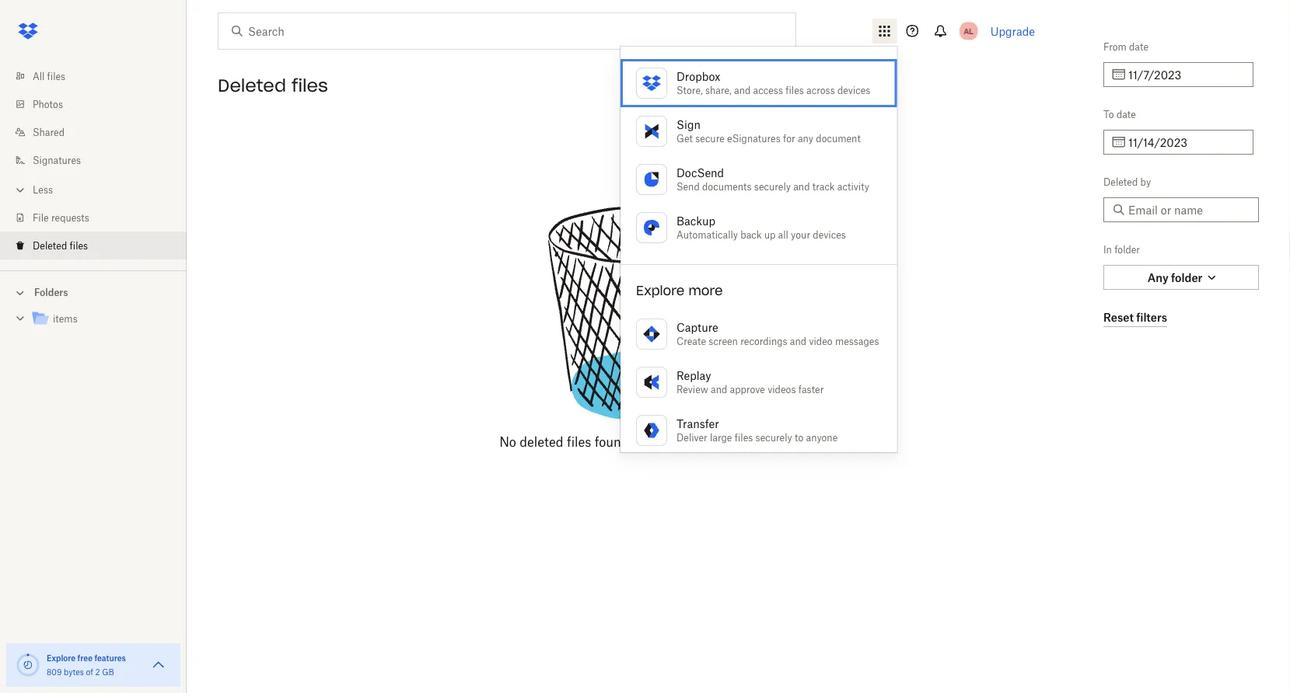 Task type: describe. For each thing, give the bounding box(es) containing it.
To date text field
[[1129, 134, 1245, 151]]

screen
[[709, 336, 738, 347]]

and inside replay review and approve videos faster
[[711, 384, 728, 396]]

transfer
[[677, 417, 719, 431]]

replay review and approve videos faster
[[677, 369, 824, 396]]

explore for explore more
[[636, 283, 685, 299]]

capture create screen recordings and video messages
[[677, 321, 880, 347]]

get
[[677, 133, 693, 144]]

filters
[[745, 435, 779, 450]]

securely inside docsend send documents securely and track activity
[[754, 181, 791, 193]]

by
[[1141, 176, 1152, 188]]

automatically
[[677, 229, 738, 241]]

all
[[778, 229, 789, 241]]

folders button
[[0, 281, 187, 304]]

explore for explore free features 809 bytes of 2 gb
[[47, 654, 76, 664]]

items link
[[31, 309, 174, 330]]

video
[[809, 336, 833, 347]]

deleted inside list item
[[33, 240, 67, 252]]

deleted files link
[[12, 232, 187, 260]]

more
[[689, 283, 723, 299]]

large
[[710, 432, 732, 444]]

any
[[798, 133, 814, 144]]

capture
[[677, 321, 719, 334]]

securely inside transfer deliver large files securely to anyone
[[756, 432, 793, 444]]

track
[[813, 181, 835, 193]]

signatures
[[33, 154, 81, 166]]

photos
[[33, 98, 63, 110]]

gb
[[102, 668, 114, 678]]

2 horizontal spatial deleted
[[1104, 176, 1138, 188]]

809
[[47, 668, 62, 678]]

and inside dropbox store, share, and access files across devices
[[734, 84, 751, 96]]

messages
[[835, 336, 880, 347]]

and inside docsend send documents securely and track activity
[[794, 181, 810, 193]]

activity
[[838, 181, 870, 193]]

deleted
[[520, 435, 564, 450]]

files inside transfer deliver large files securely to anyone
[[735, 432, 753, 444]]

share,
[[706, 84, 732, 96]]

folder
[[1115, 244, 1141, 256]]

explore more
[[636, 283, 723, 299]]

to
[[795, 432, 804, 444]]

all
[[33, 70, 45, 82]]

files inside dropbox store, share, and access files across devices
[[786, 84, 804, 96]]

photos link
[[12, 90, 187, 118]]

bytes
[[64, 668, 84, 678]]

faster
[[799, 384, 824, 396]]

esignatures
[[727, 133, 781, 144]]

less image
[[12, 182, 28, 198]]

free
[[78, 654, 93, 664]]

sign get secure esignatures for any document
[[677, 118, 861, 144]]

sign
[[677, 118, 701, 131]]

docsend
[[677, 166, 724, 179]]

signatures link
[[12, 146, 187, 174]]

docsend send documents securely and track activity
[[677, 166, 870, 193]]

of
[[86, 668, 93, 678]]

deliver
[[677, 432, 708, 444]]

explore free features 809 bytes of 2 gb
[[47, 654, 126, 678]]

access
[[754, 84, 783, 96]]

secure
[[696, 133, 725, 144]]

found.
[[595, 435, 632, 450]]

devices inside backup automatically back up all your devices
[[813, 229, 846, 241]]

files inside deleted files link
[[70, 240, 88, 252]]

dropbox store, share, and access files across devices
[[677, 70, 871, 96]]

documents
[[703, 181, 752, 193]]

from
[[1104, 41, 1127, 53]]

deleted files inside list item
[[33, 240, 88, 252]]

store,
[[677, 84, 703, 96]]

transfer deliver large files securely to anyone
[[677, 417, 838, 444]]



Task type: locate. For each thing, give the bounding box(es) containing it.
shared
[[33, 126, 65, 138]]

1 vertical spatial securely
[[756, 432, 793, 444]]

and left video
[[790, 336, 807, 347]]

up
[[764, 229, 776, 241]]

your inside backup automatically back up all your devices
[[791, 229, 811, 241]]

send
[[677, 181, 700, 193]]

date right to
[[1117, 109, 1137, 120]]

anyone
[[806, 432, 838, 444]]

devices right across
[[838, 84, 871, 96]]

explore left more
[[636, 283, 685, 299]]

backup
[[677, 214, 716, 228]]

back
[[741, 229, 762, 241]]

in
[[1104, 244, 1112, 256]]

1 vertical spatial explore
[[47, 654, 76, 664]]

0 horizontal spatial explore
[[47, 654, 76, 664]]

files
[[47, 70, 65, 82], [292, 75, 328, 96], [786, 84, 804, 96], [70, 240, 88, 252], [735, 432, 753, 444], [567, 435, 592, 450]]

0 vertical spatial deleted
[[218, 75, 286, 96]]

devices right all
[[813, 229, 846, 241]]

devices
[[838, 84, 871, 96], [813, 229, 846, 241]]

create
[[677, 336, 706, 347]]

and right review
[[711, 384, 728, 396]]

1 horizontal spatial explore
[[636, 283, 685, 299]]

no
[[500, 435, 516, 450]]

deleted files list item
[[0, 232, 187, 260]]

0 vertical spatial deleted files
[[218, 75, 328, 96]]

explore up the 809
[[47, 654, 76, 664]]

securely up backup automatically back up all your devices
[[754, 181, 791, 193]]

document
[[816, 133, 861, 144]]

file
[[33, 212, 49, 224]]

less
[[33, 184, 53, 196]]

review
[[677, 384, 709, 396]]

0 vertical spatial date
[[1130, 41, 1149, 53]]

2 vertical spatial deleted
[[33, 240, 67, 252]]

1 vertical spatial devices
[[813, 229, 846, 241]]

securely
[[754, 181, 791, 193], [756, 432, 793, 444]]

date for to date
[[1117, 109, 1137, 120]]

list
[[0, 53, 187, 271]]

0 horizontal spatial your
[[716, 435, 742, 450]]

0 horizontal spatial deleted files
[[33, 240, 88, 252]]

shared link
[[12, 118, 187, 146]]

deleted by
[[1104, 176, 1152, 188]]

in folder
[[1104, 244, 1141, 256]]

all files link
[[12, 62, 187, 90]]

explore
[[636, 283, 685, 299], [47, 654, 76, 664]]

0 vertical spatial securely
[[754, 181, 791, 193]]

1 horizontal spatial deleted
[[218, 75, 286, 96]]

backup automatically back up all your devices
[[677, 214, 846, 241]]

across
[[807, 84, 835, 96]]

videos
[[768, 384, 796, 396]]

quota usage element
[[16, 654, 40, 678]]

your right all
[[791, 229, 811, 241]]

date right from
[[1130, 41, 1149, 53]]

1 vertical spatial deleted
[[1104, 176, 1138, 188]]

date
[[1130, 41, 1149, 53], [1117, 109, 1137, 120]]

explore inside explore free features 809 bytes of 2 gb
[[47, 654, 76, 664]]

0 vertical spatial explore
[[636, 283, 685, 299]]

and right 'share,'
[[734, 84, 751, 96]]

folders
[[34, 287, 68, 299]]

From date text field
[[1129, 66, 1245, 83]]

date for from date
[[1130, 41, 1149, 53]]

your
[[791, 229, 811, 241], [716, 435, 742, 450]]

2
[[95, 668, 100, 678]]

files inside all files link
[[47, 70, 65, 82]]

1 horizontal spatial your
[[791, 229, 811, 241]]

0 vertical spatial devices
[[838, 84, 871, 96]]

file requests
[[33, 212, 89, 224]]

approve
[[730, 384, 765, 396]]

1 horizontal spatial deleted files
[[218, 75, 328, 96]]

file requests link
[[12, 204, 187, 232]]

from date
[[1104, 41, 1149, 53]]

upgrade
[[991, 25, 1036, 38]]

and left track
[[794, 181, 810, 193]]

replay
[[677, 369, 711, 382]]

securely left the to
[[756, 432, 793, 444]]

1 vertical spatial your
[[716, 435, 742, 450]]

no deleted files found. try adjusting your filters
[[500, 435, 779, 450]]

try
[[635, 435, 654, 450]]

and
[[734, 84, 751, 96], [794, 181, 810, 193], [790, 336, 807, 347], [711, 384, 728, 396]]

features
[[94, 654, 126, 664]]

dropbox image
[[12, 16, 44, 47]]

list containing all files
[[0, 53, 187, 271]]

adjusting
[[657, 435, 712, 450]]

deleted
[[218, 75, 286, 96], [1104, 176, 1138, 188], [33, 240, 67, 252]]

for
[[783, 133, 796, 144]]

items
[[53, 314, 78, 325]]

deleted files
[[218, 75, 328, 96], [33, 240, 88, 252]]

upgrade link
[[991, 25, 1036, 38]]

your left the filters
[[716, 435, 742, 450]]

1 vertical spatial deleted files
[[33, 240, 88, 252]]

0 vertical spatial your
[[791, 229, 811, 241]]

requests
[[51, 212, 89, 224]]

0 horizontal spatial deleted
[[33, 240, 67, 252]]

and inside capture create screen recordings and video messages
[[790, 336, 807, 347]]

to
[[1104, 109, 1115, 120]]

devices inside dropbox store, share, and access files across devices
[[838, 84, 871, 96]]

dropbox
[[677, 70, 721, 83]]

to date
[[1104, 109, 1137, 120]]

recordings
[[741, 336, 788, 347]]

all files
[[33, 70, 65, 82]]

1 vertical spatial date
[[1117, 109, 1137, 120]]



Task type: vqa. For each thing, say whether or not it's contained in the screenshot.
or
no



